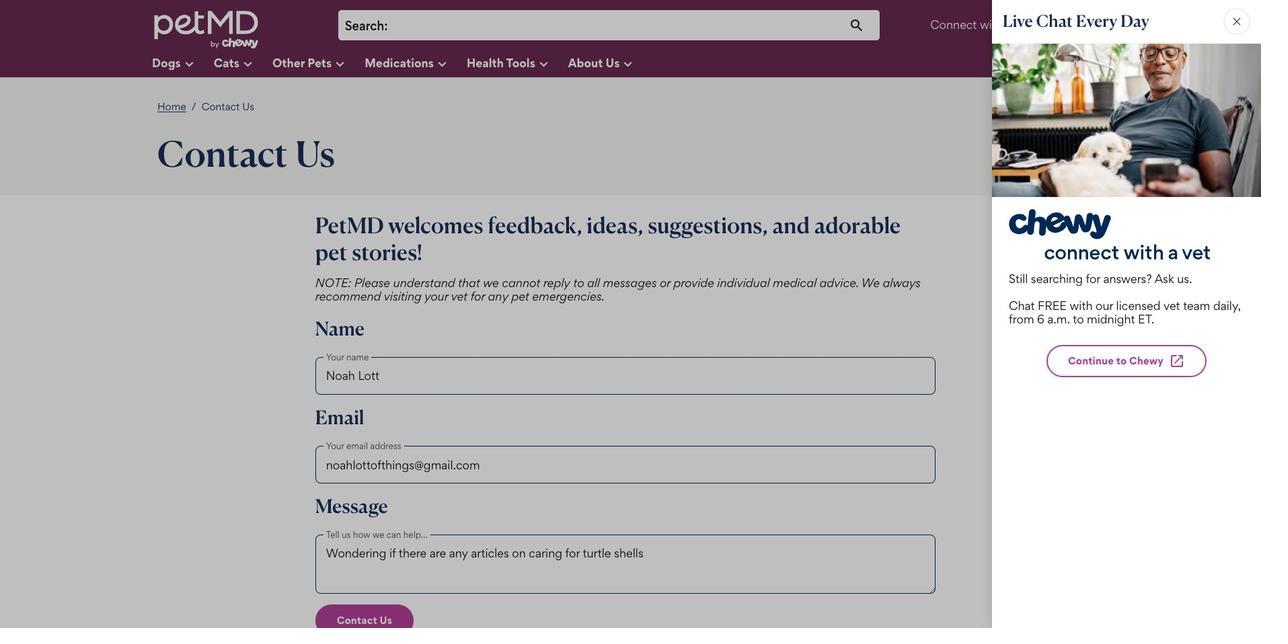 Task type: describe. For each thing, give the bounding box(es) containing it.
reply
[[544, 276, 571, 290]]

connect with a vet image
[[993, 44, 1262, 197]]

every
[[1077, 11, 1118, 31]]

suggestions,
[[648, 212, 768, 239]]

note:
[[315, 276, 352, 290]]

us.
[[1178, 272, 1193, 286]]

with inside button
[[981, 18, 1003, 32]]

from
[[1010, 312, 1035, 326]]

that
[[458, 276, 480, 290]]

petmd welcomes feedback, ideas, suggestions, and adorable pet stories!
[[315, 212, 901, 266]]

we
[[862, 276, 880, 290]]

contact inside button
[[337, 615, 378, 627]]

advice.
[[820, 276, 859, 290]]

daily,
[[1214, 299, 1242, 313]]

adorable
[[815, 212, 901, 239]]

pet inside petmd welcomes feedback, ideas, suggestions, and adorable pet stories!
[[315, 239, 348, 266]]

still searching for answers? ask us.
[[1010, 272, 1193, 286]]

visiting
[[384, 289, 422, 303]]

live chat every day dialog
[[993, 0, 1262, 629]]

midnight
[[1088, 312, 1136, 326]]

vet inside chat free with our licensed vet team daily, from 6 a.m. to midnight et.
[[1164, 299, 1181, 313]]

petmd
[[315, 212, 384, 239]]

ideas,
[[587, 212, 644, 239]]

or
[[660, 276, 671, 290]]

chat inside chat free with our licensed vet team daily, from 6 a.m. to midnight et.
[[1010, 299, 1035, 313]]

home
[[157, 100, 186, 113]]

chewy
[[1130, 355, 1164, 367]]

a
[[1006, 18, 1013, 32]]

team
[[1184, 299, 1211, 313]]

cannot
[[502, 276, 541, 290]]

0 vertical spatial contact
[[202, 100, 240, 113]]

1 vertical spatial contact
[[157, 131, 288, 176]]

to inside the note: please understand that we cannot reply to all messages or provide individual medical advice. we always recommend visiting your vet for any pet emergencies.
[[574, 276, 585, 290]]

pet inside the note: please understand that we cannot reply to all messages or provide individual medical advice. we always recommend visiting your vet for any pet emergencies.
[[512, 289, 530, 303]]

continue
[[1069, 355, 1115, 367]]

1 vertical spatial contact us
[[157, 131, 335, 176]]

for inside live chat every day dialog
[[1087, 272, 1101, 286]]

live
[[1003, 11, 1034, 31]]

any
[[488, 289, 509, 303]]

connect
[[931, 18, 978, 32]]

our
[[1096, 299, 1114, 313]]

to inside chat free with our licensed vet team daily, from 6 a.m. to midnight et.
[[1074, 312, 1085, 326]]

answers?
[[1104, 272, 1153, 286]]

1 horizontal spatial chat
[[1037, 11, 1074, 31]]

all
[[588, 276, 600, 290]]

individual
[[718, 276, 770, 290]]

6
[[1038, 312, 1045, 326]]

your
[[425, 289, 448, 303]]

et.
[[1139, 312, 1155, 326]]

Wondering if there are any articles on caring for turtle shells text field
[[315, 546, 936, 594]]

messages
[[603, 276, 657, 290]]

always
[[883, 276, 921, 290]]



Task type: vqa. For each thing, say whether or not it's contained in the screenshot.
'for' within NOTE: Please understand that we cannot reply to all messages or provide individual medical advice. We always recommend visiting your vet for any pet emergencies.
yes



Task type: locate. For each thing, give the bounding box(es) containing it.
0 horizontal spatial pet
[[315, 239, 348, 266]]

for inside the note: please understand that we cannot reply to all messages or provide individual medical advice. we always recommend visiting your vet for any pet emergencies.
[[471, 289, 485, 303]]

vet left team
[[1164, 299, 1181, 313]]

0 horizontal spatial with
[[981, 18, 1003, 32]]

vet inside the note: please understand that we cannot reply to all messages or provide individual medical advice. we always recommend visiting your vet for any pet emergencies.
[[451, 289, 468, 303]]

0 vertical spatial us
[[242, 100, 254, 113]]

to left all
[[574, 276, 585, 290]]

with left a
[[981, 18, 1003, 32]]

continue to chewy
[[1069, 355, 1164, 367]]

feedback,
[[488, 212, 583, 239]]

for
[[1087, 272, 1101, 286], [471, 289, 485, 303]]

search
[[345, 18, 384, 34]]

0 horizontal spatial us
[[242, 100, 254, 113]]

message
[[315, 495, 388, 518]]

recommend
[[315, 289, 381, 303]]

1 vertical spatial us
[[295, 131, 335, 176]]

live chat every day
[[1003, 11, 1150, 31]]

welcomes
[[388, 212, 483, 239]]

to inside button
[[1117, 355, 1128, 367]]

continue to chewy button
[[1047, 345, 1207, 378]]

contact us
[[202, 100, 254, 113], [157, 131, 335, 176], [337, 615, 392, 627]]

0 horizontal spatial chat
[[1010, 299, 1035, 313]]

still
[[1010, 272, 1029, 286]]

to
[[574, 276, 585, 290], [1074, 312, 1085, 326], [1117, 355, 1128, 367]]

understand
[[393, 276, 455, 290]]

2 horizontal spatial us
[[380, 615, 392, 627]]

None email field
[[315, 446, 936, 484]]

2 horizontal spatial to
[[1117, 355, 1128, 367]]

1 vertical spatial pet
[[512, 289, 530, 303]]

connect with a vet
[[931, 18, 1033, 32]]

0 horizontal spatial vet
[[451, 289, 468, 303]]

home link
[[157, 100, 186, 113]]

a.m.
[[1048, 312, 1071, 326]]

0 vertical spatial chat
[[1037, 11, 1074, 31]]

1 horizontal spatial to
[[1074, 312, 1085, 326]]

day
[[1121, 11, 1150, 31]]

with inside chat free with our licensed vet team daily, from 6 a.m. to midnight et.
[[1070, 299, 1093, 313]]

1 horizontal spatial vet
[[1164, 299, 1181, 313]]

searching
[[1032, 272, 1084, 286]]

stories!
[[352, 239, 422, 266]]

please
[[355, 276, 390, 290]]

pet
[[315, 239, 348, 266], [512, 289, 530, 303]]

pet right any
[[512, 289, 530, 303]]

chat
[[1037, 11, 1074, 31], [1010, 299, 1035, 313]]

for up our
[[1087, 272, 1101, 286]]

ask
[[1155, 272, 1175, 286]]

close image
[[1231, 15, 1244, 28]]

with
[[981, 18, 1003, 32], [1070, 299, 1093, 313]]

0 vertical spatial to
[[574, 276, 585, 290]]

search :
[[345, 18, 388, 34]]

1 horizontal spatial for
[[1087, 272, 1101, 286]]

connect with a vet button
[[931, 9, 1055, 41]]

2 vertical spatial contact
[[337, 615, 378, 627]]

vet
[[1015, 18, 1033, 32]]

email
[[315, 406, 364, 429]]

vet right your
[[451, 289, 468, 303]]

petmd home image
[[152, 9, 260, 50]]

licensed
[[1117, 299, 1161, 313]]

us inside button
[[380, 615, 392, 627]]

chat free with our licensed vet team daily, from 6 a.m. to midnight et.
[[1010, 299, 1242, 326]]

to left chewy
[[1117, 355, 1128, 367]]

contact us button
[[315, 605, 414, 629]]

0 horizontal spatial to
[[574, 276, 585, 290]]

2 vertical spatial contact us
[[337, 615, 392, 627]]

we
[[483, 276, 499, 290]]

medical
[[773, 276, 817, 290]]

None text field
[[315, 357, 936, 395]]

chat right vet
[[1037, 11, 1074, 31]]

name
[[315, 317, 365, 340]]

emergencies.
[[533, 289, 605, 303]]

2 vertical spatial to
[[1117, 355, 1128, 367]]

us
[[242, 100, 254, 113], [295, 131, 335, 176], [380, 615, 392, 627]]

2 vertical spatial us
[[380, 615, 392, 627]]

0 horizontal spatial for
[[471, 289, 485, 303]]

None text field
[[395, 17, 874, 35]]

contact us inside button
[[337, 615, 392, 627]]

:
[[384, 18, 388, 34]]

contact
[[202, 100, 240, 113], [157, 131, 288, 176], [337, 615, 378, 627]]

1 vertical spatial to
[[1074, 312, 1085, 326]]

pet up 'note:' at the left top of the page
[[315, 239, 348, 266]]

for left any
[[471, 289, 485, 303]]

0 vertical spatial pet
[[315, 239, 348, 266]]

1 vertical spatial for
[[471, 289, 485, 303]]

and
[[773, 212, 810, 239]]

1 horizontal spatial pet
[[512, 289, 530, 303]]

note: please understand that we cannot reply to all messages or provide individual medical advice. we always recommend visiting your vet for any pet emergencies.
[[315, 276, 921, 303]]

1 vertical spatial chat
[[1010, 299, 1035, 313]]

1 vertical spatial with
[[1070, 299, 1093, 313]]

free
[[1038, 299, 1067, 313]]

0 vertical spatial contact us
[[202, 100, 254, 113]]

to right a.m.
[[1074, 312, 1085, 326]]

1 horizontal spatial us
[[295, 131, 335, 176]]

1 horizontal spatial with
[[1070, 299, 1093, 313]]

with left our
[[1070, 299, 1093, 313]]

0 vertical spatial for
[[1087, 272, 1101, 286]]

chat left 6
[[1010, 299, 1035, 313]]

0 vertical spatial with
[[981, 18, 1003, 32]]

vet
[[451, 289, 468, 303], [1164, 299, 1181, 313]]

provide
[[674, 276, 715, 290]]



